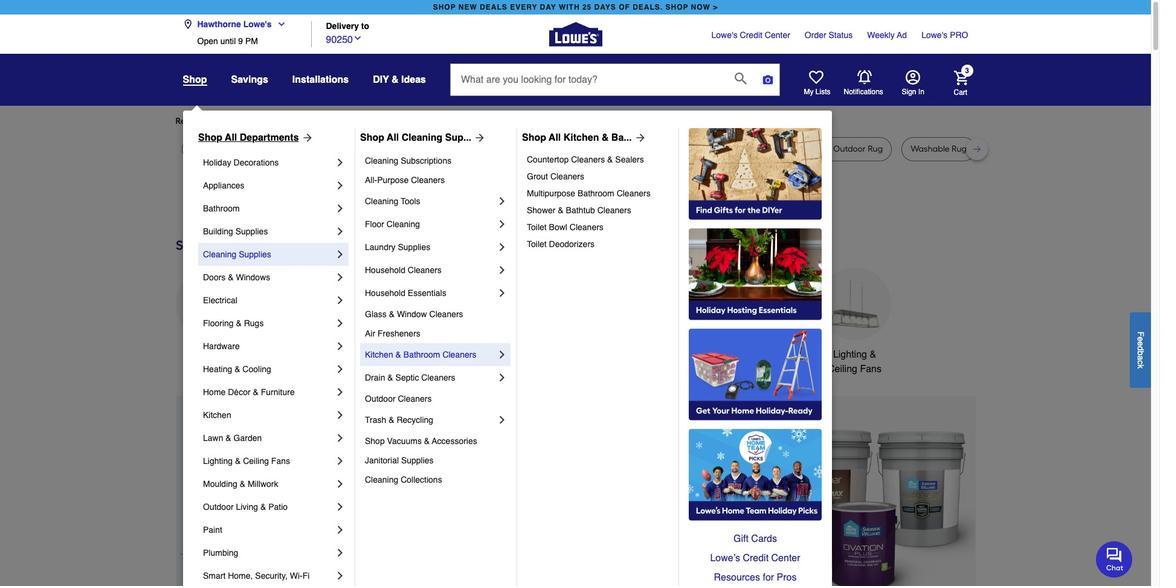Task type: vqa. For each thing, say whether or not it's contained in the screenshot.
Décor
yes



Task type: describe. For each thing, give the bounding box(es) containing it.
order
[[805, 30, 827, 40]]

lowe's pro link
[[922, 29, 969, 41]]

drain & septic cleaners link
[[365, 366, 496, 389]]

chevron right image for lawn & garden
[[334, 432, 346, 444]]

shop new deals every day with 25 days of deals. shop now > link
[[431, 0, 721, 15]]

fans inside lighting & ceiling fans button
[[861, 364, 882, 375]]

supplies for building supplies
[[236, 227, 268, 236]]

rugs
[[244, 319, 264, 328]]

indoor outdoor rug
[[807, 144, 884, 154]]

lowe's home improvement logo image
[[549, 8, 603, 61]]

1 area from the left
[[309, 144, 327, 154]]

outdoor for outdoor cleaners
[[365, 394, 396, 404]]

lowe's for lowe's pro
[[922, 30, 948, 40]]

furniture
[[261, 388, 295, 397]]

diy & ideas
[[373, 74, 426, 85]]

chevron right image for bathroom
[[334, 203, 346, 215]]

electrical
[[203, 296, 238, 305]]

millwork
[[248, 479, 278, 489]]

subscriptions
[[401, 156, 452, 166]]

toilet for toilet bowl cleaners
[[527, 223, 547, 232]]

2 shop from the left
[[666, 3, 689, 11]]

get your home holiday-ready. image
[[689, 329, 822, 421]]

shower & bathtub cleaners
[[527, 206, 632, 215]]

cleaners up multipurpose
[[551, 172, 585, 181]]

household for household cleaners
[[365, 265, 406, 275]]

drain
[[365, 373, 385, 383]]

my
[[805, 88, 814, 96]]

air fresheners
[[365, 329, 421, 339]]

gift cards
[[734, 534, 778, 545]]

2 rug from the left
[[249, 144, 264, 154]]

resources for pros link
[[689, 568, 822, 587]]

kitchen for kitchen
[[203, 411, 231, 420]]

countertop cleaners & sealers link
[[527, 151, 671, 168]]

septic
[[396, 373, 419, 383]]

glass
[[365, 310, 387, 319]]

plumbing link
[[203, 542, 334, 565]]

cleaning for supplies
[[203, 250, 237, 259]]

cleaners up essentials
[[408, 265, 442, 275]]

multipurpose
[[527, 189, 576, 198]]

household for household essentials
[[365, 288, 406, 298]]

pros
[[777, 573, 797, 583]]

security,
[[255, 571, 288, 581]]

sign in button
[[902, 70, 925, 97]]

multipurpose bathroom cleaners link
[[527, 185, 671, 202]]

desk
[[434, 144, 453, 154]]

plumbing
[[203, 548, 238, 558]]

for for suggestions
[[380, 116, 391, 126]]

toilet deodorizers link
[[527, 236, 671, 253]]

supplies for cleaning supplies
[[239, 250, 271, 259]]

chat invite button image
[[1097, 541, 1134, 578]]

household essentials
[[365, 288, 447, 298]]

smart home, security, wi-fi link
[[203, 565, 334, 587]]

home décor & furniture link
[[203, 381, 334, 404]]

bathtub
[[566, 206, 596, 215]]

chevron right image for moulding & millwork
[[334, 478, 346, 490]]

and for allen and roth area rug
[[501, 144, 517, 154]]

ad
[[898, 30, 908, 40]]

camera image
[[762, 74, 775, 86]]

& inside countertop cleaners & sealers link
[[608, 155, 613, 164]]

home inside button
[[765, 349, 791, 360]]

shop button
[[183, 74, 207, 86]]

chevron right image for cleaning supplies
[[334, 249, 346, 261]]

chevron right image for home décor & furniture
[[334, 386, 346, 398]]

laundry supplies
[[365, 242, 431, 252]]

lowe's home improvement lists image
[[809, 70, 824, 85]]

& inside outdoor living & patio link
[[261, 502, 266, 512]]

countertop cleaners & sealers
[[527, 155, 644, 164]]

chevron right image for household essentials
[[496, 287, 509, 299]]

delivery
[[326, 21, 359, 31]]

cleaners up grout cleaners link
[[571, 155, 605, 164]]

3 area from the left
[[744, 144, 762, 154]]

center for lowe's credit center
[[772, 553, 801, 564]]

suggestions
[[331, 116, 379, 126]]

all-purpose cleaners
[[365, 175, 445, 185]]

chevron right image for drain & septic cleaners
[[496, 372, 509, 384]]

& inside the shop all kitchen & ba... link
[[602, 132, 609, 143]]

shop for shop
[[183, 74, 207, 85]]

& inside home décor & furniture 'link'
[[253, 388, 259, 397]]

scroll to item #5 image
[[738, 585, 769, 587]]

washable rug
[[911, 144, 967, 154]]

countertop
[[527, 155, 569, 164]]

cards
[[752, 534, 778, 545]]

cleaning collections
[[365, 475, 442, 485]]

now
[[691, 3, 711, 11]]

arrow right image
[[954, 502, 966, 514]]

outdoor for outdoor living & patio
[[203, 502, 234, 512]]

lowe's home improvement notification center image
[[858, 70, 872, 85]]

& inside "heating & cooling" link
[[235, 365, 240, 374]]

chevron right image for cleaning tools
[[496, 195, 509, 207]]

6 rug from the left
[[660, 144, 675, 154]]

outdoor
[[834, 144, 866, 154]]

lighting & ceiling fans inside button
[[828, 349, 882, 375]]

hardware
[[203, 342, 240, 351]]

shop all kitchen & ba... link
[[522, 131, 647, 145]]

fresheners
[[378, 329, 421, 339]]

sealers
[[616, 155, 644, 164]]

allen and roth rug
[[602, 144, 675, 154]]

cleaners down bathtub
[[570, 223, 604, 232]]

cleaners up air fresheners link
[[430, 310, 464, 319]]

25
[[583, 3, 592, 11]]

cleaning for collections
[[365, 475, 399, 485]]

flooring
[[203, 319, 234, 328]]

indoor
[[807, 144, 832, 154]]

a
[[1137, 356, 1146, 360]]

lighting & ceiling fans link
[[203, 450, 334, 473]]

roth for area
[[519, 144, 537, 154]]

you for recommended searches for you
[[286, 116, 300, 126]]

savings button
[[231, 69, 268, 91]]

0 vertical spatial appliances
[[203, 181, 245, 190]]

more suggestions for you
[[310, 116, 407, 126]]

chevron right image for floor cleaning
[[496, 218, 509, 230]]

new
[[459, 3, 478, 11]]

kitchen down the recommended searches for you heading
[[564, 132, 599, 143]]

supplies for laundry supplies
[[398, 242, 431, 252]]

lists
[[816, 88, 831, 96]]

lowe's for lowe's credit center
[[712, 30, 738, 40]]

lowe's home team holiday picks. image
[[689, 429, 822, 521]]

cleaners down air fresheners link
[[443, 350, 477, 360]]

christmas decorations button
[[359, 268, 432, 377]]

5 rug from the left
[[559, 144, 574, 154]]

1 e from the top
[[1137, 337, 1146, 341]]

chevron right image for smart home, security, wi-fi
[[334, 570, 346, 582]]

find gifts for the diyer. image
[[689, 128, 822, 220]]

chevron right image for building supplies
[[334, 226, 346, 238]]

floor cleaning link
[[365, 213, 496, 236]]

lowe's home improvement account image
[[906, 70, 921, 85]]

appliances button
[[176, 268, 248, 362]]

& inside lawn & garden link
[[226, 434, 231, 443]]

cleaning for tools
[[365, 197, 399, 206]]

4 rug from the left
[[329, 144, 344, 154]]

holiday
[[203, 158, 231, 167]]

chevron right image for kitchen
[[334, 409, 346, 421]]

heating
[[203, 365, 232, 374]]

credit for lowe's
[[743, 553, 769, 564]]

chevron right image for hardware
[[334, 340, 346, 353]]

roth for rug
[[640, 144, 658, 154]]

center for lowe's credit center
[[765, 30, 791, 40]]

smart home, security, wi-fi
[[203, 571, 310, 581]]

cleaners down multipurpose bathroom cleaners link
[[598, 206, 632, 215]]

cleaning tools
[[365, 197, 421, 206]]

& inside moulding & millwork link
[[240, 479, 246, 489]]

chevron right image for flooring & rugs
[[334, 317, 346, 330]]

& inside diy & ideas 'button'
[[392, 74, 399, 85]]

grout cleaners
[[527, 172, 585, 181]]

cleaning supplies
[[203, 250, 271, 259]]

decorations for christmas
[[370, 364, 422, 375]]

recommended searches for you heading
[[176, 115, 976, 128]]

90250
[[326, 34, 353, 45]]

f
[[1137, 332, 1146, 337]]

shop new deals every day with 25 days of deals. shop now >
[[433, 3, 719, 11]]

0 horizontal spatial lighting
[[203, 457, 233, 466]]

order status
[[805, 30, 853, 40]]

ba...
[[612, 132, 632, 143]]

& inside lighting & ceiling fans link
[[235, 457, 241, 466]]

chevron right image for outdoor living & patio
[[334, 501, 346, 513]]

essentials
[[408, 288, 447, 298]]

search image
[[735, 72, 747, 85]]

all-
[[365, 175, 377, 185]]

shop for shop all kitchen & ba...
[[522, 132, 547, 143]]

outdoor cleaners link
[[365, 389, 509, 409]]

delivery to
[[326, 21, 370, 31]]

faucets
[[488, 349, 522, 360]]

gift
[[734, 534, 749, 545]]

arrow right image for shop all kitchen & ba...
[[632, 132, 647, 144]]

shop all departments link
[[198, 131, 314, 145]]

& inside shower & bathtub cleaners link
[[558, 206, 564, 215]]

chevron right image for electrical
[[334, 294, 346, 307]]

holiday hosting essentials. image
[[689, 229, 822, 320]]

9 rug from the left
[[952, 144, 967, 154]]

lowe's
[[711, 553, 741, 564]]

purpose
[[377, 175, 409, 185]]

free same-day delivery when you order 1 gallon or more of paint by 2 p m. image
[[390, 396, 976, 587]]

departments
[[240, 132, 299, 143]]



Task type: locate. For each thing, give the bounding box(es) containing it.
0 vertical spatial ceiling
[[828, 364, 858, 375]]

0 horizontal spatial for
[[273, 116, 284, 126]]

lowe's wishes you and your family a happy hanukkah. image
[[176, 193, 976, 223]]

flooring & rugs
[[203, 319, 264, 328]]

grout
[[527, 172, 548, 181]]

1 horizontal spatial you
[[393, 116, 407, 126]]

1 vertical spatial household
[[365, 288, 406, 298]]

1 arrow right image from the left
[[299, 132, 314, 144]]

chevron right image for holiday decorations
[[334, 157, 346, 169]]

3 arrow right image from the left
[[632, 132, 647, 144]]

bathroom
[[578, 189, 615, 198], [203, 204, 240, 213], [651, 349, 692, 360], [404, 350, 441, 360]]

collections
[[401, 475, 442, 485]]

chevron down image
[[272, 19, 286, 29]]

shop up janitorial
[[365, 437, 385, 446]]

kitchen up "lawn"
[[203, 411, 231, 420]]

1 horizontal spatial smart
[[736, 349, 762, 360]]

decorations inside button
[[370, 364, 422, 375]]

every
[[510, 3, 538, 11]]

deals
[[480, 3, 508, 11]]

smart home button
[[727, 268, 800, 362]]

1 vertical spatial center
[[772, 553, 801, 564]]

flooring & rugs link
[[203, 312, 334, 335]]

fans inside lighting & ceiling fans link
[[271, 457, 290, 466]]

for up departments
[[273, 116, 284, 126]]

janitorial supplies
[[365, 456, 434, 466]]

you for more suggestions for you
[[393, 116, 407, 126]]

2 horizontal spatial all
[[549, 132, 561, 143]]

chevron right image for kitchen & bathroom cleaners
[[496, 349, 509, 361]]

christmas
[[374, 349, 418, 360]]

25 days of deals. don't miss deals every day. same-day delivery on in-stock orders placed by 2 p m. image
[[176, 396, 371, 587]]

0 vertical spatial toilet
[[527, 223, 547, 232]]

0 vertical spatial outdoor
[[365, 394, 396, 404]]

lowe's home improvement cart image
[[954, 70, 969, 85]]

tools
[[401, 197, 421, 206]]

1 horizontal spatial home
[[765, 349, 791, 360]]

bathroom inside button
[[651, 349, 692, 360]]

& inside lighting & ceiling fans button
[[870, 349, 877, 360]]

hawthorne lowe's button
[[183, 12, 291, 36]]

household down laundry
[[365, 265, 406, 275]]

weekly
[[868, 30, 895, 40]]

rug rug
[[249, 144, 281, 154]]

lighting & ceiling fans
[[828, 349, 882, 375], [203, 457, 290, 466]]

all down recommended searches for you on the top of the page
[[225, 132, 237, 143]]

appliances inside button
[[188, 349, 236, 360]]

toilet bowl cleaners link
[[527, 219, 671, 236]]

0 vertical spatial shop
[[183, 74, 207, 85]]

shop for shop all departments
[[198, 132, 223, 143]]

arrow right image down more
[[299, 132, 314, 144]]

kitchen for kitchen faucets
[[453, 349, 485, 360]]

0 horizontal spatial lowe's
[[244, 19, 272, 29]]

1 horizontal spatial shop
[[666, 3, 689, 11]]

2 horizontal spatial arrow right image
[[632, 132, 647, 144]]

allen down ba...
[[602, 144, 620, 154]]

cleaning down janitorial
[[365, 475, 399, 485]]

credit up resources for pros link
[[743, 553, 769, 564]]

cleaning inside "link"
[[402, 132, 443, 143]]

1 toilet from the top
[[527, 223, 547, 232]]

toilet down shower in the top left of the page
[[527, 223, 547, 232]]

shop up allen and roth area rug
[[522, 132, 547, 143]]

recycling
[[397, 415, 434, 425]]

1 vertical spatial home
[[203, 388, 226, 397]]

1 rug from the left
[[191, 144, 206, 154]]

decorations down rug rug
[[234, 158, 279, 167]]

0 horizontal spatial lighting & ceiling fans
[[203, 457, 290, 466]]

appliances up heating
[[188, 349, 236, 360]]

1 you from the left
[[286, 116, 300, 126]]

0 horizontal spatial arrow right image
[[299, 132, 314, 144]]

1 household from the top
[[365, 265, 406, 275]]

outdoor down moulding
[[203, 502, 234, 512]]

1 vertical spatial ceiling
[[243, 457, 269, 466]]

8 rug from the left
[[868, 144, 884, 154]]

shop left now
[[666, 3, 689, 11]]

1 vertical spatial smart
[[203, 571, 226, 581]]

laundry
[[365, 242, 396, 252]]

0 horizontal spatial shop
[[183, 74, 207, 85]]

allen and roth area rug
[[480, 144, 574, 154]]

more suggestions for you link
[[310, 115, 417, 128]]

2 shop from the left
[[360, 132, 385, 143]]

chevron down image
[[353, 33, 363, 43]]

smart inside button
[[736, 349, 762, 360]]

1 shop from the left
[[433, 3, 456, 11]]

multipurpose bathroom cleaners
[[527, 189, 651, 198]]

fi
[[303, 571, 310, 581]]

for
[[273, 116, 284, 126], [380, 116, 391, 126], [763, 573, 775, 583]]

credit for lowe's
[[740, 30, 763, 40]]

kitchen
[[564, 132, 599, 143], [453, 349, 485, 360], [365, 350, 393, 360], [203, 411, 231, 420]]

cleaners up recycling
[[398, 394, 432, 404]]

supplies up cleaning supplies
[[236, 227, 268, 236]]

chevron right image for appliances
[[334, 180, 346, 192]]

pro
[[951, 30, 969, 40]]

chevron right image for laundry supplies
[[496, 241, 509, 253]]

& inside trash & recycling link
[[389, 415, 395, 425]]

décor
[[228, 388, 251, 397]]

cleaners down subscriptions
[[411, 175, 445, 185]]

7 rug from the left
[[764, 144, 779, 154]]

chevron right image
[[334, 203, 346, 215], [334, 226, 346, 238], [496, 241, 509, 253], [334, 249, 346, 261], [334, 271, 346, 284], [496, 287, 509, 299], [334, 317, 346, 330], [334, 363, 346, 375], [334, 386, 346, 398], [334, 409, 346, 421], [334, 455, 346, 467], [334, 478, 346, 490], [334, 501, 346, 513], [334, 524, 346, 536], [334, 547, 346, 559]]

kitchen inside 'button'
[[453, 349, 485, 360]]

toilet for toilet deodorizers
[[527, 239, 547, 249]]

0 vertical spatial lighting
[[834, 349, 868, 360]]

shop 25 days of deals by category image
[[176, 235, 976, 255]]

cleaning down the furniture
[[365, 156, 399, 166]]

2 horizontal spatial shop
[[522, 132, 547, 143]]

home inside 'link'
[[203, 388, 226, 397]]

chevron right image for heating & cooling
[[334, 363, 346, 375]]

cleaning tools link
[[365, 190, 496, 213]]

2 washable from the left
[[911, 144, 950, 154]]

outdoor up trash
[[365, 394, 396, 404]]

accessories
[[432, 437, 478, 446]]

all for kitchen
[[549, 132, 561, 143]]

0 vertical spatial lighting & ceiling fans
[[828, 349, 882, 375]]

1 horizontal spatial washable
[[911, 144, 950, 154]]

2 area from the left
[[539, 144, 557, 154]]

1 horizontal spatial lighting & ceiling fans
[[828, 349, 882, 375]]

1 vertical spatial toilet
[[527, 239, 547, 249]]

& inside shop vacuums & accessories link
[[424, 437, 430, 446]]

0 vertical spatial decorations
[[234, 158, 279, 167]]

supplies up household cleaners on the top
[[398, 242, 431, 252]]

supplies for janitorial supplies
[[401, 456, 434, 466]]

90250 button
[[326, 31, 363, 47]]

0 horizontal spatial area
[[309, 144, 327, 154]]

outdoor cleaners
[[365, 394, 432, 404]]

cleaners up outdoor cleaners link
[[422, 373, 456, 383]]

all up countertop
[[549, 132, 561, 143]]

lowe's pro
[[922, 30, 969, 40]]

smart for smart home, security, wi-fi
[[203, 571, 226, 581]]

laundry supplies link
[[365, 236, 496, 259]]

all for cleaning
[[387, 132, 399, 143]]

washable area rug
[[703, 144, 779, 154]]

0 horizontal spatial shop
[[198, 132, 223, 143]]

0 horizontal spatial smart
[[203, 571, 226, 581]]

toilet deodorizers
[[527, 239, 595, 249]]

cleaning
[[402, 132, 443, 143], [365, 156, 399, 166], [365, 197, 399, 206], [387, 219, 420, 229], [203, 250, 237, 259], [365, 475, 399, 485]]

arrow right image inside shop all departments link
[[299, 132, 314, 144]]

janitorial supplies link
[[365, 451, 509, 470]]

d
[[1137, 346, 1146, 351]]

cleaners down sealers
[[617, 189, 651, 198]]

0 vertical spatial center
[[765, 30, 791, 40]]

& inside kitchen & bathroom cleaners link
[[396, 350, 401, 360]]

roth up countertop
[[519, 144, 537, 154]]

0 horizontal spatial washable
[[703, 144, 742, 154]]

credit up search image
[[740, 30, 763, 40]]

shop vacuums & accessories
[[365, 437, 478, 446]]

furniture
[[372, 144, 406, 154]]

0 vertical spatial household
[[365, 265, 406, 275]]

0 vertical spatial smart
[[736, 349, 762, 360]]

vacuums
[[387, 437, 422, 446]]

1 horizontal spatial ceiling
[[828, 364, 858, 375]]

1 horizontal spatial allen
[[602, 144, 620, 154]]

shop inside "link"
[[360, 132, 385, 143]]

cleaning subscriptions
[[365, 156, 452, 166]]

cleaning down "all-"
[[365, 197, 399, 206]]

hawthorne
[[197, 19, 241, 29]]

1 washable from the left
[[703, 144, 742, 154]]

center up pros
[[772, 553, 801, 564]]

lawn & garden link
[[203, 427, 334, 450]]

1 vertical spatial decorations
[[370, 364, 422, 375]]

b
[[1137, 351, 1146, 356]]

recommended searches for you
[[176, 116, 300, 126]]

allen for allen and roth rug
[[602, 144, 620, 154]]

2 all from the left
[[387, 132, 399, 143]]

1 all from the left
[[225, 132, 237, 143]]

household up glass
[[365, 288, 406, 298]]

0 vertical spatial fans
[[861, 364, 882, 375]]

appliances
[[203, 181, 245, 190], [188, 349, 236, 360]]

1 vertical spatial outdoor
[[203, 502, 234, 512]]

1 horizontal spatial outdoor
[[365, 394, 396, 404]]

kitchen left faucets
[[453, 349, 485, 360]]

& inside glass & window cleaners link
[[389, 310, 395, 319]]

lowe's credit center link
[[689, 549, 822, 568]]

home,
[[228, 571, 253, 581]]

all inside "link"
[[387, 132, 399, 143]]

of
[[619, 3, 631, 11]]

& inside flooring & rugs link
[[236, 319, 242, 328]]

1 horizontal spatial roth
[[640, 144, 658, 154]]

2 you from the left
[[393, 116, 407, 126]]

cleaning for subscriptions
[[365, 156, 399, 166]]

1 horizontal spatial decorations
[[370, 364, 422, 375]]

2 roth from the left
[[640, 144, 658, 154]]

lighting inside button
[[834, 349, 868, 360]]

1 horizontal spatial lowe's
[[712, 30, 738, 40]]

deals.
[[633, 3, 663, 11]]

1 vertical spatial fans
[[271, 457, 290, 466]]

all up the furniture
[[387, 132, 399, 143]]

roth
[[519, 144, 537, 154], [640, 144, 658, 154]]

status
[[829, 30, 853, 40]]

0 horizontal spatial allen
[[480, 144, 499, 154]]

0 horizontal spatial shop
[[433, 3, 456, 11]]

arrow right image for shop all departments
[[299, 132, 314, 144]]

shop for shop all cleaning sup...
[[360, 132, 385, 143]]

allen right desk
[[480, 144, 499, 154]]

2 e from the top
[[1137, 341, 1146, 346]]

kitchen for kitchen & bathroom cleaners
[[365, 350, 393, 360]]

1 and from the left
[[501, 144, 517, 154]]

2 horizontal spatial lowe's
[[922, 30, 948, 40]]

paint
[[203, 525, 222, 535]]

and for allen and roth rug
[[622, 144, 638, 154]]

kitchen & bathroom cleaners
[[365, 350, 477, 360]]

chevron right image for plumbing
[[334, 547, 346, 559]]

kitchen down air
[[365, 350, 393, 360]]

cleaning up subscriptions
[[402, 132, 443, 143]]

shop up 5x8
[[198, 132, 223, 143]]

washable for washable area rug
[[703, 144, 742, 154]]

3 shop from the left
[[522, 132, 547, 143]]

lowe's up 'pm'
[[244, 19, 272, 29]]

roth up sealers
[[640, 144, 658, 154]]

e up d
[[1137, 337, 1146, 341]]

1 shop from the left
[[198, 132, 223, 143]]

allen
[[480, 144, 499, 154], [602, 144, 620, 154]]

e up b
[[1137, 341, 1146, 346]]

1 horizontal spatial arrow right image
[[472, 132, 486, 144]]

chevron right image for lighting & ceiling fans
[[334, 455, 346, 467]]

location image
[[183, 19, 193, 29]]

washable for washable rug
[[911, 144, 950, 154]]

all for departments
[[225, 132, 237, 143]]

toilet down the "toilet bowl cleaners"
[[527, 239, 547, 249]]

2 household from the top
[[365, 288, 406, 298]]

lowe's down the >
[[712, 30, 738, 40]]

lighting
[[834, 349, 868, 360], [203, 457, 233, 466]]

for for searches
[[273, 116, 284, 126]]

0 horizontal spatial all
[[225, 132, 237, 143]]

glass & window cleaners
[[365, 310, 464, 319]]

smart for smart home
[[736, 349, 762, 360]]

arrow right image right desk
[[472, 132, 486, 144]]

all
[[225, 132, 237, 143], [387, 132, 399, 143], [549, 132, 561, 143]]

shop all kitchen & ba...
[[522, 132, 632, 143]]

rug
[[191, 144, 206, 154], [249, 144, 264, 154], [266, 144, 281, 154], [329, 144, 344, 154], [559, 144, 574, 154], [660, 144, 675, 154], [764, 144, 779, 154], [868, 144, 884, 154], [952, 144, 967, 154]]

cleaning up 'laundry supplies' at the top left of page
[[387, 219, 420, 229]]

garden
[[234, 434, 262, 443]]

lowe's left pro
[[922, 30, 948, 40]]

air fresheners link
[[365, 324, 509, 343]]

1 vertical spatial credit
[[743, 553, 769, 564]]

2 and from the left
[[622, 144, 638, 154]]

days
[[595, 3, 617, 11]]

shop down open
[[183, 74, 207, 85]]

2 arrow right image from the left
[[472, 132, 486, 144]]

installations button
[[293, 69, 349, 91]]

lowe's inside button
[[244, 19, 272, 29]]

center left order
[[765, 30, 791, 40]]

diy
[[373, 74, 389, 85]]

2 toilet from the top
[[527, 239, 547, 249]]

shop left new
[[433, 3, 456, 11]]

outdoor living & patio link
[[203, 496, 334, 519]]

chevron right image for household cleaners
[[496, 264, 509, 276]]

1 roth from the left
[[519, 144, 537, 154]]

1 horizontal spatial shop
[[360, 132, 385, 143]]

weekly ad
[[868, 30, 908, 40]]

3 all from the left
[[549, 132, 561, 143]]

1 allen from the left
[[480, 144, 499, 154]]

0 vertical spatial home
[[765, 349, 791, 360]]

shop down more suggestions for you link at the top of the page
[[360, 132, 385, 143]]

0 horizontal spatial ceiling
[[243, 457, 269, 466]]

0 horizontal spatial fans
[[271, 457, 290, 466]]

household cleaners link
[[365, 259, 496, 282]]

& inside doors & windows link
[[228, 273, 234, 282]]

0 horizontal spatial roth
[[519, 144, 537, 154]]

arrow right image inside shop all cleaning sup... "link"
[[472, 132, 486, 144]]

decorations for holiday
[[234, 158, 279, 167]]

you up shop all cleaning sup...
[[393, 116, 407, 126]]

ceiling inside button
[[828, 364, 858, 375]]

1 horizontal spatial and
[[622, 144, 638, 154]]

appliances down holiday
[[203, 181, 245, 190]]

decorations down the christmas
[[370, 364, 422, 375]]

& inside "drain & septic cleaners" link
[[388, 373, 393, 383]]

1 horizontal spatial for
[[380, 116, 391, 126]]

chevron right image for trash & recycling
[[496, 414, 509, 426]]

bathroom button
[[635, 268, 708, 362]]

1 horizontal spatial shop
[[365, 437, 385, 446]]

holiday decorations
[[203, 158, 279, 167]]

smart inside 'link'
[[203, 571, 226, 581]]

0 horizontal spatial and
[[501, 144, 517, 154]]

2 horizontal spatial area
[[744, 144, 762, 154]]

cleaning down building
[[203, 250, 237, 259]]

shop for shop vacuums & accessories
[[365, 437, 385, 446]]

resources
[[714, 573, 761, 583]]

1 vertical spatial shop
[[365, 437, 385, 446]]

supplies down shop vacuums & accessories
[[401, 456, 434, 466]]

1 vertical spatial lighting & ceiling fans
[[203, 457, 290, 466]]

for up the furniture
[[380, 116, 391, 126]]

0 horizontal spatial home
[[203, 388, 226, 397]]

0 vertical spatial credit
[[740, 30, 763, 40]]

kitchen faucets
[[453, 349, 522, 360]]

chevron right image for doors & windows
[[334, 271, 346, 284]]

arrow right image inside the shop all kitchen & ba... link
[[632, 132, 647, 144]]

hardware link
[[203, 335, 334, 358]]

1 horizontal spatial all
[[387, 132, 399, 143]]

open
[[197, 36, 218, 46]]

for up 'scroll to item #5' image
[[763, 573, 775, 583]]

1 horizontal spatial fans
[[861, 364, 882, 375]]

in
[[919, 88, 925, 96]]

3
[[966, 67, 970, 75]]

3 rug from the left
[[266, 144, 281, 154]]

decorations
[[234, 158, 279, 167], [370, 364, 422, 375]]

arrow right image
[[299, 132, 314, 144], [472, 132, 486, 144], [632, 132, 647, 144]]

lawn
[[203, 434, 223, 443]]

chevron right image
[[334, 157, 346, 169], [334, 180, 346, 192], [496, 195, 509, 207], [496, 218, 509, 230], [496, 264, 509, 276], [334, 294, 346, 307], [334, 340, 346, 353], [496, 349, 509, 361], [496, 372, 509, 384], [496, 414, 509, 426], [334, 432, 346, 444], [334, 570, 346, 582]]

None search field
[[450, 63, 781, 107]]

1 horizontal spatial lighting
[[834, 349, 868, 360]]

arrow right image for shop all cleaning sup...
[[472, 132, 486, 144]]

you left more
[[286, 116, 300, 126]]

arrow right image up sealers
[[632, 132, 647, 144]]

supplies up windows
[[239, 250, 271, 259]]

2 allen from the left
[[602, 144, 620, 154]]

allen for allen and roth area rug
[[480, 144, 499, 154]]

0 horizontal spatial you
[[286, 116, 300, 126]]

2 horizontal spatial for
[[763, 573, 775, 583]]

chevron right image for paint
[[334, 524, 346, 536]]

grout cleaners link
[[527, 168, 671, 185]]

windows
[[236, 273, 270, 282]]

smart home
[[736, 349, 791, 360]]

sign in
[[902, 88, 925, 96]]

Search Query text field
[[451, 64, 726, 96]]

1 vertical spatial appliances
[[188, 349, 236, 360]]

0 horizontal spatial decorations
[[234, 158, 279, 167]]

1 horizontal spatial area
[[539, 144, 557, 154]]

holiday decorations link
[[203, 151, 334, 174]]

0 horizontal spatial outdoor
[[203, 502, 234, 512]]

1 vertical spatial lighting
[[203, 457, 233, 466]]



